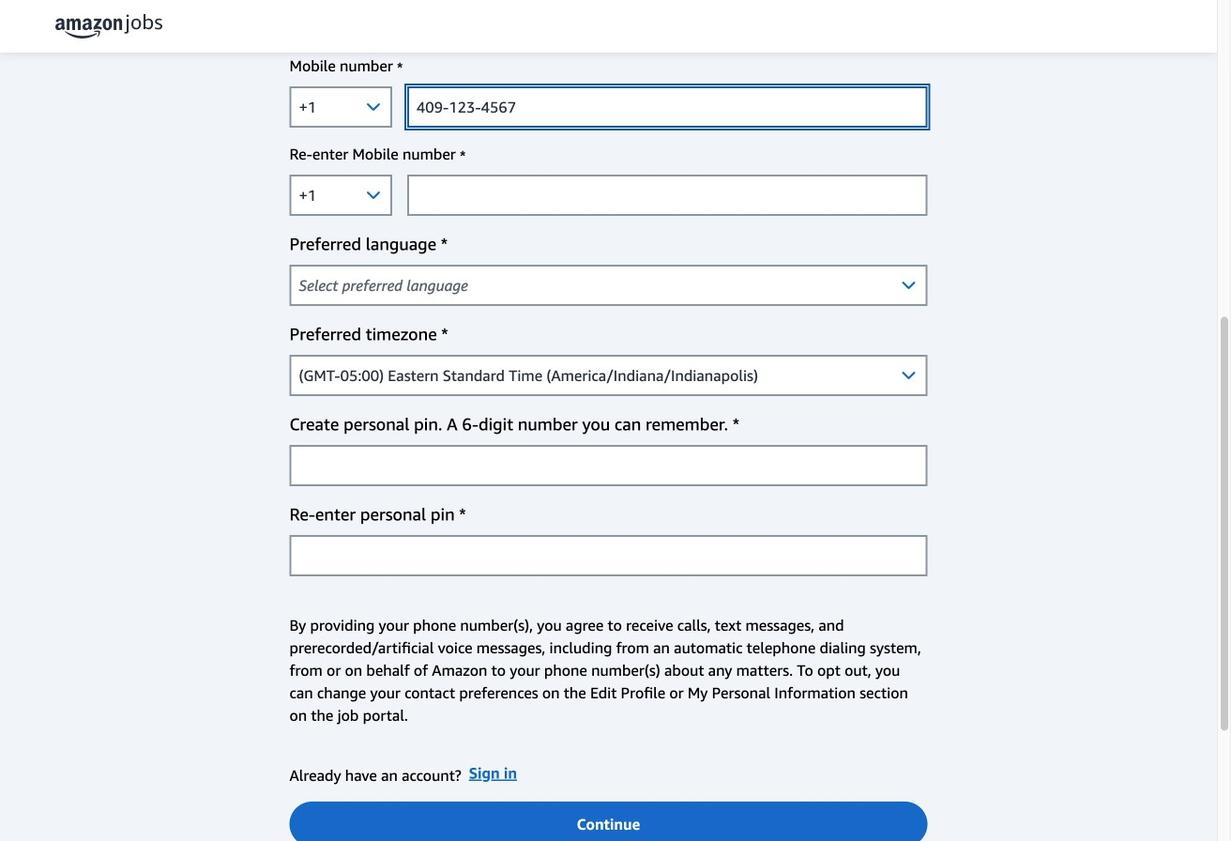 Task type: locate. For each thing, give the bounding box(es) containing it.
Mobile number telephone field
[[407, 86, 928, 128]]

1 vertical spatial group
[[290, 172, 928, 216]]

group
[[290, 84, 928, 128], [290, 172, 928, 216]]

Re-enter Mobile number telephone field
[[407, 175, 928, 216]]

1 group from the top
[[290, 84, 928, 128]]

Create personal pin. A 6-digit number you can remember. password field
[[290, 445, 928, 486]]

2 group from the top
[[290, 172, 928, 216]]

0 vertical spatial group
[[290, 84, 928, 128]]

Re-enter personal pin password field
[[290, 535, 928, 576]]



Task type: describe. For each thing, give the bounding box(es) containing it.
amazon jobs - log in image
[[55, 14, 162, 38]]



